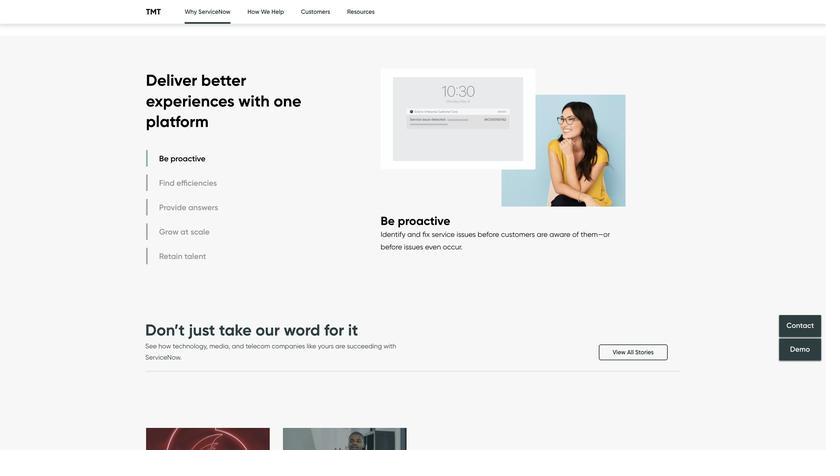 Task type: describe. For each thing, give the bounding box(es) containing it.
servicenow.
[[145, 353, 182, 361]]

identify
[[381, 230, 406, 239]]

contact link
[[780, 315, 822, 337]]

provide answers link
[[146, 199, 220, 216]]

technology,
[[173, 342, 208, 350]]

with inside don't just take our word for it see how technology, media, and telecom companies like yours are succeeding with servicenow.
[[384, 342, 396, 350]]

are inside don't just take our word for it see how technology, media, and telecom companies like yours are succeeding with servicenow.
[[336, 342, 345, 350]]

and inside don't just take our word for it see how technology, media, and telecom companies like yours are succeeding with servicenow.
[[232, 342, 244, 350]]

resources link
[[347, 0, 375, 24]]

succeeding
[[347, 342, 382, 350]]

contact
[[787, 321, 814, 330]]

retain
[[159, 251, 182, 261]]

answers
[[188, 203, 218, 212]]

media,
[[210, 342, 230, 350]]

don't just take our word for it see how technology, media, and telecom companies like yours are succeeding with servicenow.
[[145, 320, 396, 361]]

be proactive link
[[146, 150, 220, 167]]

retain talent
[[159, 251, 206, 261]]

don't
[[145, 320, 185, 340]]

why servicenow link
[[185, 0, 231, 26]]

better
[[201, 70, 246, 90]]

service
[[432, 230, 455, 239]]

how
[[248, 8, 260, 16]]

be for be proactive
[[159, 154, 169, 163]]

be for be proactive identify and fix service issues before customers are aware of them—or before issues even occur.
[[381, 213, 395, 228]]

why servicenow
[[185, 8, 231, 16]]

deliver better experiences with one platform
[[146, 70, 301, 131]]

like
[[307, 342, 316, 350]]

be proactive
[[159, 154, 206, 163]]

we
[[261, 8, 270, 16]]

of
[[573, 230, 579, 239]]

retain talent link
[[146, 248, 220, 264]]

0 vertical spatial before
[[478, 230, 499, 239]]

it
[[348, 320, 358, 340]]

are inside be proactive identify and fix service issues before customers are aware of them—or before issues even occur.
[[537, 230, 548, 239]]

dxc technology logo image
[[283, 428, 407, 450]]

them—or
[[581, 230, 610, 239]]

customers link
[[301, 0, 330, 24]]

grow
[[159, 227, 179, 236]]

our
[[256, 320, 280, 340]]

how
[[159, 342, 171, 350]]

view
[[613, 349, 626, 356]]

aware
[[550, 230, 571, 239]]

even
[[425, 242, 441, 251]]

proactive for be proactive
[[171, 154, 206, 163]]

1 vertical spatial before
[[381, 242, 402, 251]]

1 horizontal spatial issues
[[457, 230, 476, 239]]

demo
[[791, 345, 811, 354]]

experiences
[[146, 91, 235, 111]]



Task type: vqa. For each thing, say whether or not it's contained in the screenshot.
more. at the bottom right of page
no



Task type: locate. For each thing, give the bounding box(es) containing it.
view all stories
[[613, 349, 654, 356]]

0 vertical spatial and
[[408, 230, 421, 239]]

servicenow
[[198, 8, 231, 16]]

1 horizontal spatial be
[[381, 213, 395, 228]]

resources
[[347, 8, 375, 16]]

1 vertical spatial and
[[232, 342, 244, 350]]

word
[[284, 320, 320, 340]]

telecom
[[246, 342, 270, 350]]

0 vertical spatial issues
[[457, 230, 476, 239]]

proactive for be proactive identify and fix service issues before customers are aware of them—or before issues even occur.
[[398, 213, 451, 228]]

before left customers
[[478, 230, 499, 239]]

proactive
[[171, 154, 206, 163], [398, 213, 451, 228]]

before down identify
[[381, 242, 402, 251]]

be inside be proactive identify and fix service issues before customers are aware of them—or before issues even occur.
[[381, 213, 395, 228]]

provide answers
[[159, 203, 218, 212]]

talent
[[184, 251, 206, 261]]

at
[[181, 227, 189, 236]]

companies
[[272, 342, 305, 350]]

issues up occur.
[[457, 230, 476, 239]]

yours
[[318, 342, 334, 350]]

are right the yours
[[336, 342, 345, 350]]

tmt
[[146, 7, 161, 17]]

be
[[159, 154, 169, 163], [381, 213, 395, 228]]

see
[[145, 342, 157, 350]]

fix
[[423, 230, 430, 239]]

before
[[478, 230, 499, 239], [381, 242, 402, 251]]

0 vertical spatial are
[[537, 230, 548, 239]]

1 horizontal spatial are
[[537, 230, 548, 239]]

proactive inside be proactive identify and fix service issues before customers are aware of them—or before issues even occur.
[[398, 213, 451, 228]]

0 horizontal spatial before
[[381, 242, 402, 251]]

with inside deliver better experiences with one platform
[[239, 91, 270, 111]]

customers
[[501, 230, 535, 239]]

0 vertical spatial be
[[159, 154, 169, 163]]

0 horizontal spatial and
[[232, 342, 244, 350]]

proactive up "fix"
[[398, 213, 451, 228]]

efficiencies
[[177, 178, 217, 188]]

customers
[[301, 8, 330, 16]]

be up identify
[[381, 213, 395, 228]]

1 vertical spatial with
[[384, 342, 396, 350]]

and inside be proactive identify and fix service issues before customers are aware of them—or before issues even occur.
[[408, 230, 421, 239]]

find
[[159, 178, 175, 188]]

occur.
[[443, 242, 463, 251]]

are left aware
[[537, 230, 548, 239]]

scale
[[191, 227, 210, 236]]

1 horizontal spatial and
[[408, 230, 421, 239]]

how we help
[[248, 8, 284, 16]]

1 vertical spatial be
[[381, 213, 395, 228]]

0 horizontal spatial are
[[336, 342, 345, 350]]

1 horizontal spatial with
[[384, 342, 396, 350]]

take
[[219, 320, 252, 340]]

find efficiencies link
[[146, 175, 220, 191]]

be proactive identify and fix service issues before customers are aware of them—or before issues even occur.
[[381, 213, 610, 251]]

just
[[189, 320, 215, 340]]

and
[[408, 230, 421, 239], [232, 342, 244, 350]]

platform
[[146, 112, 209, 131]]

1 horizontal spatial proactive
[[398, 213, 451, 228]]

0 horizontal spatial issues
[[404, 242, 423, 251]]

0 horizontal spatial with
[[239, 91, 270, 111]]

an employee receives an automated service issue detected alert. image
[[381, 62, 626, 213]]

1 vertical spatial are
[[336, 342, 345, 350]]

1 vertical spatial issues
[[404, 242, 423, 251]]

for
[[324, 320, 344, 340]]

demo link
[[780, 338, 822, 360]]

view all stories link
[[599, 344, 668, 360]]

and down 'take'
[[232, 342, 244, 350]]

0 horizontal spatial proactive
[[171, 154, 206, 163]]

with
[[239, 91, 270, 111], [384, 342, 396, 350]]

1 horizontal spatial before
[[478, 230, 499, 239]]

help
[[272, 8, 284, 16]]

find efficiencies
[[159, 178, 217, 188]]

0 vertical spatial proactive
[[171, 154, 206, 163]]

grow at scale link
[[146, 223, 220, 240]]

all
[[627, 349, 634, 356]]

why
[[185, 8, 197, 16]]

1 vertical spatial proactive
[[398, 213, 451, 228]]

proactive up find efficiencies on the top left of page
[[171, 154, 206, 163]]

how we help link
[[248, 0, 284, 24]]

provide
[[159, 203, 186, 212]]

grow at scale
[[159, 227, 210, 236]]

0 vertical spatial with
[[239, 91, 270, 111]]

issues down "fix"
[[404, 242, 423, 251]]

one
[[274, 91, 301, 111]]

0 horizontal spatial be
[[159, 154, 169, 163]]

deliver
[[146, 70, 197, 90]]

are
[[537, 230, 548, 239], [336, 342, 345, 350]]

stories
[[636, 349, 654, 356]]

issues
[[457, 230, 476, 239], [404, 242, 423, 251]]

and left "fix"
[[408, 230, 421, 239]]

be up find
[[159, 154, 169, 163]]

vodafone logo image
[[146, 428, 270, 450]]



